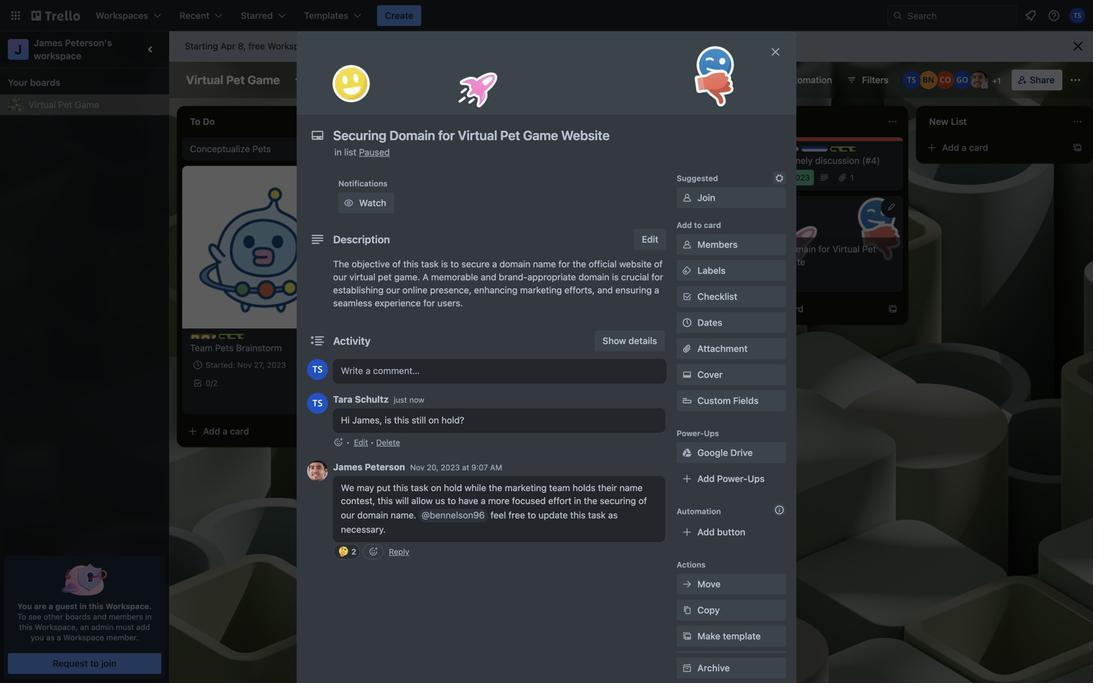 Task type: locate. For each thing, give the bounding box(es) containing it.
1 vertical spatial marketing
[[505, 483, 547, 494]]

sm image left the make
[[681, 630, 694, 643]]

task inside we may put this task on hold while the marketing team holds their name contest, this will allow us to have a more focused effort in the securing of our domain name.
[[411, 483, 429, 494]]

add inside button
[[698, 527, 715, 538]]

0 vertical spatial nov
[[760, 173, 775, 182]]

2 vertical spatial nov
[[410, 463, 425, 472]]

sm image for join
[[681, 191, 694, 204]]

a inside we may put this task on hold while the marketing team holds their name contest, this will allow us to have a more focused effort in the securing of our domain name.
[[481, 496, 486, 507]]

and right "efforts,"
[[598, 285, 613, 296]]

2 vertical spatial virtual
[[833, 244, 860, 255]]

show menu image
[[1070, 74, 1083, 87]]

0 vertical spatial domain
[[500, 259, 531, 270]]

task down the 'securing'
[[588, 510, 606, 521]]

0 vertical spatial our
[[333, 272, 347, 283]]

this up game.
[[404, 259, 419, 270]]

rocketship image
[[454, 65, 501, 112]]

edit card image
[[887, 202, 897, 212]]

in list paused
[[335, 147, 390, 158]]

2023 down timely
[[791, 173, 810, 182]]

color: bold lime, title: "team task" element
[[219, 334, 271, 344]]

1 horizontal spatial as
[[609, 510, 618, 521]]

edit up website
[[642, 234, 659, 245]]

to up "memorable"
[[451, 259, 459, 270]]

1 vertical spatial add reaction image
[[363, 544, 384, 560]]

sm image left watch
[[342, 197, 355, 210]]

james peterson (jamespeterson93) image
[[971, 71, 989, 89], [328, 394, 344, 410]]

sm image for watch
[[342, 197, 355, 210]]

+
[[993, 76, 998, 85]]

virtual pet game down apr
[[186, 73, 280, 87]]

0 vertical spatial is
[[441, 259, 448, 270]]

marketing
[[520, 285, 562, 296], [505, 483, 547, 494]]

sm image inside move link
[[681, 578, 694, 591]]

this inside the feel free to update this task as necessary.
[[571, 510, 586, 521]]

securing
[[745, 244, 782, 255]]

name up the 'securing'
[[620, 483, 643, 494]]

securing domain for virtual pet game website link
[[745, 243, 896, 269]]

1 horizontal spatial automation
[[783, 75, 833, 85]]

sm image inside members 'link'
[[681, 238, 694, 251]]

1 horizontal spatial nov
[[410, 463, 425, 472]]

for
[[819, 244, 831, 255], [559, 259, 571, 270], [652, 272, 664, 283], [424, 298, 435, 309]]

sm image right power-ups button
[[765, 70, 783, 88]]

domain
[[500, 259, 531, 270], [579, 272, 610, 283], [358, 510, 388, 521]]

2 right 0
[[213, 379, 218, 388]]

2023 left at at the bottom of the page
[[441, 463, 460, 472]]

starting
[[185, 41, 218, 51]]

sm image for move
[[681, 578, 694, 591]]

sm image inside cover link
[[681, 369, 694, 382]]

tara schultz (taraschultz7) image
[[1070, 8, 1086, 23], [903, 71, 921, 89], [307, 359, 328, 380], [307, 393, 328, 414]]

0 vertical spatial task
[[421, 259, 439, 270]]

james up workspace
[[34, 37, 63, 48]]

color: yellow, title: none image
[[190, 334, 216, 339]]

fields
[[734, 396, 759, 406]]

this
[[404, 259, 419, 270], [394, 415, 409, 426], [393, 483, 409, 494], [378, 496, 393, 507], [571, 510, 586, 521], [89, 602, 104, 611], [19, 623, 33, 632]]

1 vertical spatial our
[[386, 285, 400, 296]]

pet
[[226, 73, 245, 87], [58, 99, 72, 110], [863, 244, 877, 255]]

seamless
[[333, 298, 372, 309]]

team for team pets brainstorm
[[190, 343, 213, 354]]

james peterson (jamespeterson93) image left +
[[971, 71, 989, 89]]

1 horizontal spatial virtual
[[186, 73, 224, 87]]

securing domain for virtual pet game website
[[745, 244, 877, 268]]

on up us
[[431, 483, 442, 494]]

0 vertical spatial virtual
[[186, 73, 224, 87]]

sm image inside automation button
[[765, 70, 783, 88]]

/
[[211, 379, 213, 388]]

while
[[465, 483, 487, 494]]

cover
[[698, 369, 723, 380]]

as down the 'securing'
[[609, 510, 618, 521]]

1 horizontal spatial of
[[639, 496, 647, 507]]

name up appropriate
[[533, 259, 556, 270]]

edit left •
[[354, 438, 368, 447]]

virtual inside board name text box
[[186, 73, 224, 87]]

1 horizontal spatial add reaction image
[[363, 544, 384, 560]]

2 vertical spatial ups
[[748, 474, 765, 484]]

to inside button
[[90, 659, 99, 669]]

task up allow on the bottom left of page
[[411, 483, 429, 494]]

0 vertical spatial the
[[573, 259, 587, 270]]

power- inside button
[[707, 75, 738, 85]]

our down contest, at the bottom of page
[[341, 510, 355, 521]]

workspace down limited
[[336, 75, 384, 85]]

0 vertical spatial marketing
[[520, 285, 562, 296]]

1 horizontal spatial pets
[[253, 144, 271, 154]]

1 horizontal spatial virtual pet game
[[186, 73, 280, 87]]

sm image down '-'
[[773, 172, 786, 185]]

of up game.
[[393, 259, 401, 270]]

0 horizontal spatial and
[[93, 613, 107, 622]]

add a card button
[[367, 137, 510, 158], [922, 137, 1065, 158], [737, 299, 880, 320], [182, 421, 326, 442]]

sm image inside labels link
[[681, 264, 694, 277]]

create from template… image down hi
[[333, 426, 344, 437]]

marketing up focused
[[505, 483, 547, 494]]

nov inside checkbox
[[760, 173, 775, 182]]

join link
[[677, 188, 786, 208]]

share
[[1031, 75, 1055, 85]]

2 vertical spatial pet
[[863, 244, 877, 255]]

move link
[[677, 574, 786, 595]]

will left 'be'
[[322, 41, 335, 51]]

add to card
[[677, 221, 722, 230]]

apr
[[221, 41, 236, 51]]

None text field
[[327, 124, 757, 147]]

james peterson's workspace
[[34, 37, 114, 61]]

to inside 'the objective of this task is to secure a domain name for the official website of our virtual pet game. a memorable and brand-appropriate domain is crucial for establishing our online presence, enhancing marketing efforts, and ensuring a seamless experience for users.'
[[451, 259, 459, 270]]

power-
[[707, 75, 738, 85], [677, 429, 704, 438], [718, 474, 748, 484]]

is up "memorable"
[[441, 259, 448, 270]]

ups left automation button
[[738, 75, 755, 85]]

this right the put
[[393, 483, 409, 494]]

pet inside board name text box
[[226, 73, 245, 87]]

0 vertical spatial ups
[[738, 75, 755, 85]]

sm image inside archive link
[[681, 662, 694, 675]]

will up the "name."
[[396, 496, 409, 507]]

0 vertical spatial james
[[34, 37, 63, 48]]

to down focused
[[528, 510, 536, 521]]

in down holds
[[574, 496, 582, 507]]

0 horizontal spatial boards
[[30, 77, 60, 88]]

virtual right domain
[[833, 244, 860, 255]]

of right the 'securing'
[[639, 496, 647, 507]]

for right crucial
[[652, 272, 664, 283]]

1 horizontal spatial free
[[509, 510, 525, 521]]

1 vertical spatial 2023
[[267, 361, 286, 370]]

ben nelson (bennelson96) image
[[920, 71, 938, 89]]

workspace down the an
[[63, 633, 104, 643]]

primary element
[[0, 0, 1094, 31]]

boards up the an
[[65, 613, 91, 622]]

0 vertical spatial create from template… image
[[703, 173, 714, 183]]

1 vertical spatial virtual
[[29, 99, 56, 110]]

0 horizontal spatial as
[[46, 633, 55, 643]]

edit inside edit button
[[642, 234, 659, 245]]

on right "still"
[[429, 415, 439, 426]]

and up enhancing
[[481, 272, 497, 283]]

marketing down appropriate
[[520, 285, 562, 296]]

2 vertical spatial task
[[588, 510, 606, 521]]

as down workspace,
[[46, 633, 55, 643]]

1 vertical spatial domain
[[579, 272, 610, 283]]

the down holds
[[584, 496, 598, 507]]

of
[[393, 259, 401, 270], [655, 259, 663, 270], [639, 496, 647, 507]]

0 vertical spatial power-
[[707, 75, 738, 85]]

1 horizontal spatial create from template… image
[[703, 173, 714, 183]]

1 horizontal spatial is
[[441, 259, 448, 270]]

to left join at the bottom
[[90, 659, 99, 669]]

create from template… image
[[1073, 143, 1083, 153], [888, 304, 898, 314]]

admin
[[91, 623, 114, 632]]

1 vertical spatial free
[[509, 510, 525, 521]]

(#4)
[[863, 155, 881, 166]]

game inside securing domain for virtual pet game website
[[745, 257, 769, 268]]

gary orlando (garyorlando) image
[[954, 71, 972, 89]]

sm image for archive
[[681, 662, 694, 675]]

0 vertical spatial as
[[609, 510, 618, 521]]

0 vertical spatial workspace
[[336, 75, 384, 85]]

nov inside 'james peterson nov 20, 2023 at 9:07 am'
[[410, 463, 425, 472]]

nov left the 20,
[[410, 463, 425, 472]]

0 horizontal spatial 2023
[[267, 361, 286, 370]]

name
[[533, 259, 556, 270], [620, 483, 643, 494]]

virtual down starting
[[186, 73, 224, 87]]

0 horizontal spatial is
[[385, 415, 392, 426]]

0 horizontal spatial automation
[[677, 507, 721, 516]]

2 horizontal spatial 1
[[998, 76, 1002, 85]]

0 vertical spatial 2023
[[791, 173, 810, 182]]

workspace,
[[35, 623, 78, 632]]

the
[[573, 259, 587, 270], [489, 483, 503, 494], [584, 496, 598, 507]]

ups
[[738, 75, 755, 85], [704, 429, 720, 438], [748, 474, 765, 484]]

virtual inside securing domain for virtual pet game website
[[833, 244, 860, 255]]

as inside the feel free to update this task as necessary.
[[609, 510, 618, 521]]

task inside 'the objective of this task is to secure a domain name for the official website of our virtual pet game. a memorable and brand-appropriate domain is crucial for establishing our online presence, enhancing marketing efforts, and ensuring a seamless experience for users.'
[[421, 259, 439, 270]]

sm image left google
[[681, 447, 694, 460]]

on for task
[[431, 483, 442, 494]]

power-ups inside button
[[707, 75, 755, 85]]

create
[[385, 10, 414, 21]]

virtual
[[350, 272, 376, 283]]

of right website
[[655, 259, 663, 270]]

team task
[[232, 335, 271, 344]]

contest,
[[341, 496, 375, 507]]

on for still
[[429, 415, 439, 426]]

1 horizontal spatial team
[[232, 335, 252, 344]]

sm image left the archive
[[681, 662, 694, 675]]

free right the feel on the left bottom
[[509, 510, 525, 521]]

on inside we may put this task on hold while the marketing team holds their name contest, this will allow us to have a more focused effort in the securing of our domain name.
[[431, 483, 442, 494]]

game inside board name text box
[[248, 73, 280, 87]]

0 horizontal spatial domain
[[358, 510, 388, 521]]

of inside we may put this task on hold while the marketing team holds their name contest, this will allow us to have a more focused effort in the securing of our domain name.
[[639, 496, 647, 507]]

pets right conceptualize
[[253, 144, 271, 154]]

just
[[394, 396, 407, 405]]

create from template… image up join on the right of page
[[703, 173, 714, 183]]

2 vertical spatial 1
[[327, 361, 330, 370]]

1 vertical spatial pets
[[215, 343, 234, 354]]

card
[[415, 142, 434, 153], [970, 142, 989, 153], [704, 221, 722, 230], [785, 304, 804, 314], [230, 426, 249, 437]]

sm image inside copy link
[[681, 604, 694, 617]]

2 horizontal spatial nov
[[760, 173, 775, 182]]

james up we
[[333, 462, 363, 473]]

domain
[[785, 244, 816, 255]]

task
[[421, 259, 439, 270], [411, 483, 429, 494], [588, 510, 606, 521]]

notifications
[[339, 179, 388, 188]]

team down the color: yellow, title: none icon
[[190, 343, 213, 354]]

1 horizontal spatial 2
[[352, 548, 357, 557]]

free inside the feel free to update this task as necessary.
[[509, 510, 525, 521]]

for right domain
[[819, 244, 831, 255]]

2 horizontal spatial and
[[598, 285, 613, 296]]

nov 30, 2023
[[760, 173, 810, 182]]

automation
[[783, 75, 833, 85], [677, 507, 721, 516]]

create button
[[377, 5, 422, 26]]

task inside the feel free to update this task as necessary.
[[588, 510, 606, 521]]

2023 inside checkbox
[[791, 173, 810, 182]]

domain up necessary.
[[358, 510, 388, 521]]

our
[[333, 272, 347, 283], [386, 285, 400, 296], [341, 510, 355, 521]]

our up experience
[[386, 285, 400, 296]]

sm image
[[681, 191, 694, 204], [342, 197, 355, 210], [681, 264, 694, 277], [681, 369, 694, 382], [681, 604, 694, 617], [681, 630, 694, 643]]

0 vertical spatial on
[[429, 415, 439, 426]]

1 vertical spatial edit
[[354, 438, 368, 447]]

1 for blocker - timely discussion (#4)
[[851, 173, 854, 182]]

0 vertical spatial pets
[[253, 144, 271, 154]]

1 vertical spatial james
[[333, 462, 363, 473]]

0 vertical spatial name
[[533, 259, 556, 270]]

sm image left cover at the right of page
[[681, 369, 694, 382]]

Search field
[[904, 6, 1018, 25]]

2 horizontal spatial pet
[[863, 244, 877, 255]]

is down official
[[612, 272, 619, 283]]

-
[[779, 155, 783, 166]]

sm image inside watch button
[[342, 197, 355, 210]]

actions
[[677, 561, 706, 570]]

member.
[[106, 633, 139, 643]]

sm image for automation
[[765, 70, 783, 88]]

reply link
[[389, 548, 410, 557]]

is right james,
[[385, 415, 392, 426]]

labels link
[[677, 260, 786, 281]]

as inside you are a guest in this workspace. to see other boards and members in this workspace, an admin must add you as a workspace member.
[[46, 633, 55, 643]]

1 vertical spatial create from template… image
[[888, 304, 898, 314]]

2
[[779, 275, 783, 284], [213, 379, 218, 388], [352, 548, 357, 557]]

copy link
[[677, 600, 786, 621]]

1 horizontal spatial boards
[[65, 613, 91, 622]]

0 horizontal spatial game
[[75, 99, 99, 110]]

0 vertical spatial james peterson (jamespeterson93) image
[[971, 71, 989, 89]]

add button button
[[677, 522, 786, 543]]

request to join button
[[8, 654, 161, 675]]

game down securing
[[745, 257, 769, 268]]

game
[[248, 73, 280, 87], [75, 99, 99, 110], [745, 257, 769, 268]]

team for team task
[[232, 335, 252, 344]]

sm image down add to card
[[681, 238, 694, 251]]

1 vertical spatial workspace
[[63, 633, 104, 643]]

1 horizontal spatial 1
[[851, 173, 854, 182]]

0 vertical spatial pet
[[226, 73, 245, 87]]

marketing inside 'the objective of this task is to secure a domain name for the official website of our virtual pet game. a memorable and brand-appropriate domain is crucial for establishing our online presence, enhancing marketing efforts, and ensuring a seamless experience for users.'
[[520, 285, 562, 296]]

task up a
[[421, 259, 439, 270]]

dates
[[698, 317, 723, 328]]

pets up started:
[[215, 343, 234, 354]]

0 horizontal spatial name
[[533, 259, 556, 270]]

now
[[410, 396, 425, 405]]

members
[[698, 239, 738, 250]]

add reaction image left edit link
[[333, 436, 344, 449]]

game left star or unstar board icon
[[248, 73, 280, 87]]

smile image
[[327, 60, 375, 108]]

boards inside you are a guest in this workspace. to see other boards and members in this workspace, an admin must add you as a workspace member.
[[65, 613, 91, 622]]

name inside we may put this task on hold while the marketing team holds their name contest, this will allow us to have a more focused effort in the securing of our domain name.
[[620, 483, 643, 494]]

0 vertical spatial power-ups
[[707, 75, 755, 85]]

workspace
[[34, 50, 81, 61]]

0 horizontal spatial james peterson (jamespeterson93) image
[[328, 394, 344, 410]]

have
[[459, 496, 479, 507]]

2 vertical spatial 2
[[352, 548, 357, 557]]

1 vertical spatial task
[[411, 483, 429, 494]]

sm image inside join 'link'
[[681, 191, 694, 204]]

team left "task"
[[232, 335, 252, 344]]

feel
[[491, 510, 506, 521]]

in inside we may put this task on hold while the marketing team holds their name contest, this will allow us to have a more focused effort in the securing of our domain name.
[[574, 496, 582, 507]]

2 down necessary.
[[352, 548, 357, 557]]

memorable
[[431, 272, 479, 283]]

to right us
[[448, 496, 456, 507]]

2 vertical spatial domain
[[358, 510, 388, 521]]

virtual pet game down "your boards with 1 items" element at the left top
[[29, 99, 99, 110]]

virtual
[[186, 73, 224, 87], [29, 99, 56, 110], [833, 244, 860, 255]]

game down "your boards with 1 items" element at the left top
[[75, 99, 99, 110]]

sm image left join on the right of page
[[681, 191, 694, 204]]

2 horizontal spatial 2
[[779, 275, 783, 284]]

1 vertical spatial and
[[598, 285, 613, 296]]

0 horizontal spatial team
[[190, 343, 213, 354]]

sm image left labels
[[681, 264, 694, 277]]

to up members at the top of page
[[695, 221, 702, 230]]

1 horizontal spatial game
[[248, 73, 280, 87]]

boards right your
[[30, 77, 60, 88]]

blocker
[[786, 147, 815, 156], [745, 155, 776, 166]]

we
[[341, 483, 355, 494]]

fyi
[[815, 147, 827, 156]]

this down effort
[[571, 510, 586, 521]]

blocker for blocker fyi
[[786, 147, 815, 156]]

nov left 30,
[[760, 173, 775, 182]]

crucial
[[622, 272, 649, 283]]

ups down drive
[[748, 474, 765, 484]]

0 horizontal spatial 2
[[213, 379, 218, 388]]

0 horizontal spatial create from template… image
[[333, 426, 344, 437]]

nov left 27,
[[237, 361, 252, 370]]

checklist button
[[677, 286, 786, 307]]

0 vertical spatial 2
[[779, 275, 783, 284]]

automation up add button
[[677, 507, 721, 516]]

add reaction image
[[333, 436, 344, 449], [363, 544, 384, 560]]

2 vertical spatial power-
[[718, 474, 748, 484]]

0 horizontal spatial virtual
[[29, 99, 56, 110]]

add reaction image down necessary.
[[363, 544, 384, 560]]

our down the the
[[333, 272, 347, 283]]

sm image
[[765, 70, 783, 88], [773, 172, 786, 185], [681, 238, 694, 251], [681, 447, 694, 460], [681, 578, 694, 591], [681, 662, 694, 675]]

2 vertical spatial 2023
[[441, 463, 460, 472]]

for up appropriate
[[559, 259, 571, 270]]

hold?
[[442, 415, 465, 426]]

put
[[377, 483, 391, 494]]

sm image left copy
[[681, 604, 694, 617]]

domain down official
[[579, 272, 610, 283]]

your boards
[[8, 77, 60, 88]]

0 horizontal spatial pets
[[215, 343, 234, 354]]

objective
[[352, 259, 390, 270]]

sm image inside make template link
[[681, 630, 694, 643]]

2023 right 27,
[[267, 361, 286, 370]]

create from template… image
[[703, 173, 714, 183], [333, 426, 344, 437]]

on
[[429, 415, 439, 426], [431, 483, 442, 494]]

0 horizontal spatial virtual pet game
[[29, 99, 99, 110]]

sm image for copy
[[681, 604, 694, 617]]

archive
[[698, 663, 730, 674]]

free right 8,
[[249, 41, 265, 51]]

join
[[101, 659, 117, 669]]

started: nov 27, 2023
[[206, 361, 286, 370]]

30,
[[777, 173, 789, 182]]

customize views image
[[486, 74, 499, 87]]

0 vertical spatial create from template… image
[[1073, 143, 1083, 153]]

0 horizontal spatial blocker
[[745, 155, 776, 166]]

filters
[[863, 75, 889, 85]]

tara schultz (taraschultz7) image right open information menu image
[[1070, 8, 1086, 23]]

1 horizontal spatial pet
[[226, 73, 245, 87]]

ups inside button
[[738, 75, 755, 85]]

for down online
[[424, 298, 435, 309]]

1 horizontal spatial will
[[396, 496, 409, 507]]

james inside james peterson's workspace
[[34, 37, 63, 48]]

0 vertical spatial will
[[322, 41, 335, 51]]

0 vertical spatial automation
[[783, 75, 833, 85]]

2 down website
[[779, 275, 783, 284]]

more
[[488, 496, 510, 507]]

2 vertical spatial is
[[385, 415, 392, 426]]

to left the 10
[[381, 41, 390, 51]]

show
[[603, 336, 627, 346]]



Task type: describe. For each thing, give the bounding box(es) containing it.
website
[[772, 257, 806, 268]]

0 vertical spatial and
[[481, 272, 497, 283]]

experience
[[375, 298, 421, 309]]

1 for team pets brainstorm
[[327, 361, 330, 370]]

this inside 'the objective of this task is to secure a domain name for the official website of our virtual pet game. a memorable and brand-appropriate domain is crucial for establishing our online presence, enhancing marketing efforts, and ensuring a seamless experience for users.'
[[404, 259, 419, 270]]

our inside we may put this task on hold while the marketing team holds their name contest, this will allow us to have a more focused effort in the securing of our domain name.
[[341, 510, 355, 521]]

pet
[[378, 272, 392, 283]]

your boards with 1 items element
[[8, 75, 155, 90]]

pets for conceptualize
[[253, 144, 271, 154]]

sm image for make template
[[681, 630, 694, 643]]

effort
[[549, 496, 572, 507]]

may
[[357, 483, 374, 494]]

securing
[[600, 496, 636, 507]]

edit button
[[634, 229, 667, 250]]

delete link
[[376, 438, 400, 447]]

guest
[[55, 602, 78, 611]]

brand-
[[499, 272, 528, 283]]

laugh image
[[692, 42, 739, 88]]

2023 inside 'james peterson nov 20, 2023 at 9:07 am'
[[441, 463, 460, 472]]

domain inside we may put this task on hold while the marketing team holds their name contest, this will allow us to have a more focused effort in the securing of our domain name.
[[358, 510, 388, 521]]

0 vertical spatial free
[[249, 41, 265, 51]]

starting apr 8, free workspaces will be limited to 10 collaborators.
[[185, 41, 462, 51]]

Nov 30, 2023 checkbox
[[745, 170, 814, 186]]

0 vertical spatial 1
[[998, 76, 1002, 85]]

automation inside button
[[783, 75, 833, 85]]

sm image for suggested
[[773, 172, 786, 185]]

activity
[[333, 335, 371, 347]]

add power-ups link
[[677, 469, 786, 490]]

ensuring
[[616, 285, 652, 296]]

add inside add power-ups link
[[698, 474, 715, 484]]

website
[[620, 259, 652, 270]]

@bennelson96
[[422, 510, 485, 521]]

Write a comment text field
[[333, 359, 667, 383]]

add power-ups
[[698, 474, 765, 484]]

members
[[109, 613, 143, 622]]

sm image for cover
[[681, 369, 694, 382]]

thumbsdown image
[[692, 65, 739, 112]]

the inside 'the objective of this task is to secure a domain name for the official website of our virtual pet game. a memorable and brand-appropriate domain is crucial for establishing our online presence, enhancing marketing efforts, and ensuring a seamless experience for users.'
[[573, 259, 587, 270]]

details
[[629, 336, 658, 346]]

custom fields button
[[677, 395, 786, 408]]

open information menu image
[[1048, 9, 1061, 22]]

workspace inside you are a guest in this workspace. to see other boards and members in this workspace, an admin must add you as a workspace member.
[[63, 633, 104, 643]]

share button
[[1012, 70, 1063, 90]]

board
[[446, 75, 472, 85]]

2 horizontal spatial is
[[612, 272, 619, 283]]

cover link
[[677, 365, 786, 385]]

are
[[34, 602, 47, 611]]

nov 20, 2023 at 9:07 am link
[[410, 463, 503, 472]]

you
[[31, 633, 44, 643]]

discussion
[[816, 155, 860, 166]]

list
[[344, 147, 357, 158]]

make
[[698, 631, 721, 642]]

watch button
[[339, 193, 394, 214]]

must
[[116, 623, 134, 632]]

color: red, title: "blocker" element
[[773, 146, 815, 156]]

workspace inside "workspace visible" button
[[336, 75, 384, 85]]

this down the put
[[378, 496, 393, 507]]

sm image for google drive
[[681, 447, 694, 460]]

this left "still"
[[394, 415, 409, 426]]

virtual pet game inside board name text box
[[186, 73, 280, 87]]

archive link
[[677, 658, 786, 679]]

this down to
[[19, 623, 33, 632]]

brainstorm
[[236, 343, 282, 354]]

pet inside securing domain for virtual pet game website
[[863, 244, 877, 255]]

show details
[[603, 336, 658, 346]]

google drive
[[698, 448, 753, 458]]

in left list
[[335, 147, 342, 158]]

this up admin
[[89, 602, 104, 611]]

watch
[[359, 198, 387, 208]]

0 horizontal spatial create from template… image
[[888, 304, 898, 314]]

edit for edit
[[642, 234, 659, 245]]

show details link
[[595, 331, 665, 352]]

name.
[[391, 510, 417, 521]]

color: bold lime, title: none image
[[831, 146, 857, 152]]

add
[[136, 623, 150, 632]]

1 vertical spatial virtual pet game
[[29, 99, 99, 110]]

virtual inside "virtual pet game" link
[[29, 99, 56, 110]]

tara schultz just now
[[333, 394, 425, 405]]

0 horizontal spatial of
[[393, 259, 401, 270]]

update
[[539, 510, 568, 521]]

just now link
[[394, 396, 425, 405]]

marketing inside we may put this task on hold while the marketing team holds their name contest, this will allow us to have a more focused effort in the securing of our domain name.
[[505, 483, 547, 494]]

button
[[718, 527, 746, 538]]

0 notifications image
[[1023, 8, 1039, 23]]

game inside "virtual pet game" link
[[75, 99, 99, 110]]

to
[[17, 613, 26, 622]]

task for on
[[411, 483, 429, 494]]

2 vertical spatial the
[[584, 496, 598, 507]]

in up the add
[[145, 613, 152, 622]]

holds
[[573, 483, 596, 494]]

efforts,
[[565, 285, 595, 296]]

workspace visible
[[336, 75, 414, 85]]

at
[[462, 463, 470, 472]]

2 horizontal spatial of
[[655, 259, 663, 270]]

edit for edit • delete
[[354, 438, 368, 447]]

make template
[[698, 631, 761, 642]]

presence,
[[430, 285, 472, 296]]

james,
[[352, 415, 382, 426]]

copy
[[698, 605, 720, 616]]

us
[[435, 496, 445, 507]]

dates button
[[677, 313, 786, 333]]

1 horizontal spatial james peterson (jamespeterson93) image
[[971, 71, 989, 89]]

to inside we may put this task on hold while the marketing team holds their name contest, this will allow us to have a more focused effort in the securing of our domain name.
[[448, 496, 456, 507]]

tara schultz (taraschultz7) image left christina overa (christinaovera) image
[[903, 71, 921, 89]]

20,
[[427, 463, 439, 472]]

james for james peterson's workspace
[[34, 37, 63, 48]]

your
[[8, 77, 28, 88]]

1 vertical spatial power-
[[677, 429, 704, 438]]

1 vertical spatial power-ups
[[677, 429, 720, 438]]

0 / 2
[[206, 379, 218, 388]]

blocker for blocker - timely discussion (#4)
[[745, 155, 776, 166]]

custom
[[698, 396, 731, 406]]

0 horizontal spatial nov
[[237, 361, 252, 370]]

official
[[589, 259, 617, 270]]

1 horizontal spatial domain
[[500, 259, 531, 270]]

name inside 'the objective of this task is to secure a domain name for the official website of our virtual pet game. a memorable and brand-appropriate domain is crucial for establishing our online presence, enhancing marketing efforts, and ensuring a seamless experience for users.'
[[533, 259, 556, 270]]

1 vertical spatial pet
[[58, 99, 72, 110]]

tara
[[333, 394, 353, 405]]

color: blue, title: "fyi" element
[[802, 146, 828, 156]]

enhancing
[[474, 285, 518, 296]]

other
[[44, 613, 63, 622]]

the
[[333, 259, 349, 270]]

in right guest
[[80, 602, 87, 611]]

sm image for members
[[681, 238, 694, 251]]

task for is
[[421, 259, 439, 270]]

blocker fyi
[[786, 147, 827, 156]]

for inside securing domain for virtual pet game website
[[819, 244, 831, 255]]

christina overa (christinaovera) image
[[937, 71, 955, 89]]

drive
[[731, 448, 753, 458]]

hi james, is this still on hold?
[[341, 415, 465, 426]]

move
[[698, 579, 721, 590]]

1 horizontal spatial create from template… image
[[1073, 143, 1083, 153]]

peterson's
[[65, 37, 112, 48]]

sm image for labels
[[681, 264, 694, 277]]

0 horizontal spatial add reaction image
[[333, 436, 344, 449]]

star or unstar board image
[[294, 75, 305, 85]]

1 vertical spatial the
[[489, 483, 503, 494]]

2 horizontal spatial domain
[[579, 272, 610, 283]]

conceptualize
[[190, 144, 250, 154]]

will inside we may put this task on hold while the marketing team holds their name contest, this will allow us to have a more focused effort in the securing of our domain name.
[[396, 496, 409, 507]]

switch to… image
[[9, 9, 22, 22]]

tara schultz (taraschultz7) image left tara
[[307, 393, 328, 414]]

and inside you are a guest in this workspace. to see other boards and members in this workspace, an admin must add you as a workspace member.
[[93, 613, 107, 622]]

Board name text field
[[180, 70, 287, 90]]

search image
[[893, 10, 904, 21]]

1 vertical spatial create from template… image
[[333, 426, 344, 437]]

to inside the feel free to update this task as necessary.
[[528, 510, 536, 521]]

a
[[423, 272, 429, 283]]

tara schultz (taraschultz7) image down team pets brainstorm link
[[307, 359, 328, 380]]

filters button
[[843, 70, 893, 90]]

power-ups button
[[681, 70, 762, 90]]

1 vertical spatial automation
[[677, 507, 721, 516]]

1 vertical spatial 2
[[213, 379, 218, 388]]

8,
[[238, 41, 246, 51]]

1 vertical spatial ups
[[704, 429, 720, 438]]

james peterson (jamespeterson93) image
[[307, 461, 328, 482]]

reply
[[389, 548, 410, 557]]

schultz
[[355, 394, 389, 405]]

9:07
[[472, 463, 488, 472]]

conceptualize pets link
[[190, 143, 341, 156]]

27,
[[254, 361, 265, 370]]

james for james peterson nov 20, 2023 at 9:07 am
[[333, 462, 363, 473]]

collaborators.
[[404, 41, 462, 51]]

establishing
[[333, 285, 384, 296]]

•
[[371, 438, 374, 447]]

we may put this task on hold while the marketing team holds their name contest, this will allow us to have a more focused effort in the securing of our domain name.
[[341, 483, 647, 521]]

pets for team
[[215, 343, 234, 354]]

1 vertical spatial james peterson (jamespeterson93) image
[[328, 394, 344, 410]]



Task type: vqa. For each thing, say whether or not it's contained in the screenshot.
Show menu image
yes



